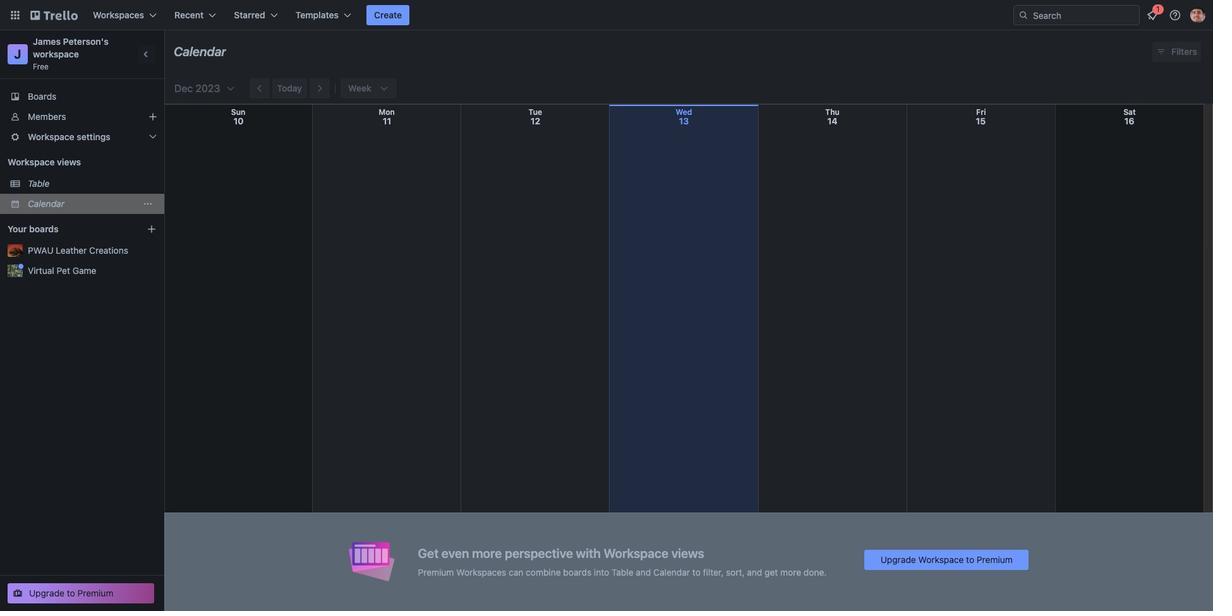 Task type: vqa. For each thing, say whether or not it's contained in the screenshot.
Color: orange, title: "One more step" element
no



Task type: locate. For each thing, give the bounding box(es) containing it.
0 vertical spatial more
[[472, 546, 502, 561]]

sat
[[1124, 107, 1136, 117]]

0 horizontal spatial calendar
[[28, 198, 64, 209]]

upgrade to premium link
[[8, 584, 154, 604]]

0 vertical spatial calendar
[[174, 44, 226, 59]]

0 vertical spatial workspaces
[[93, 9, 144, 20]]

workspace settings button
[[0, 127, 164, 147]]

creations
[[89, 245, 128, 256]]

upgrade
[[881, 554, 916, 565], [29, 588, 64, 599]]

boards down with
[[563, 567, 592, 578]]

filter,
[[703, 567, 724, 578]]

0 horizontal spatial upgrade
[[29, 588, 64, 599]]

workspaces
[[93, 9, 144, 20], [456, 567, 506, 578]]

pet
[[57, 265, 70, 276]]

0 vertical spatial to
[[966, 554, 974, 565]]

views down 'workspace settings'
[[57, 157, 81, 167]]

0 horizontal spatial more
[[472, 546, 502, 561]]

and
[[636, 567, 651, 578], [747, 567, 762, 578]]

recent button
[[167, 5, 224, 25]]

2 and from the left
[[747, 567, 762, 578]]

filters
[[1172, 46, 1197, 57]]

table right into
[[612, 567, 634, 578]]

filters button
[[1153, 42, 1201, 62]]

more
[[472, 546, 502, 561], [780, 567, 801, 578]]

2 vertical spatial premium
[[77, 588, 113, 599]]

sort,
[[726, 567, 745, 578]]

workspace
[[28, 131, 74, 142], [8, 157, 55, 167], [604, 546, 669, 561], [918, 554, 964, 565]]

create button
[[367, 5, 410, 25]]

calendar down recent popup button
[[174, 44, 226, 59]]

your
[[8, 224, 27, 234]]

into
[[594, 567, 609, 578]]

10
[[234, 116, 244, 126]]

0 horizontal spatial boards
[[29, 224, 59, 234]]

dec
[[174, 83, 193, 94]]

calendar link
[[28, 198, 136, 210]]

1 horizontal spatial workspaces
[[456, 567, 506, 578]]

and left get
[[747, 567, 762, 578]]

1 vertical spatial views
[[671, 546, 704, 561]]

views up filter,
[[671, 546, 704, 561]]

boards
[[28, 91, 56, 102]]

back to home image
[[30, 5, 78, 25]]

0 horizontal spatial workspaces
[[93, 9, 144, 20]]

leather
[[56, 245, 87, 256]]

1 vertical spatial to
[[692, 567, 701, 578]]

1 vertical spatial more
[[780, 567, 801, 578]]

more right get
[[780, 567, 801, 578]]

1 vertical spatial upgrade
[[29, 588, 64, 599]]

upgrade workspace to premium link
[[865, 550, 1029, 570]]

1 horizontal spatial to
[[692, 567, 701, 578]]

0 horizontal spatial premium
[[77, 588, 113, 599]]

boards link
[[0, 87, 164, 107]]

1 horizontal spatial upgrade
[[881, 554, 916, 565]]

james peterson's workspace link
[[33, 36, 111, 59]]

0 vertical spatial views
[[57, 157, 81, 167]]

starred
[[234, 9, 265, 20]]

1 horizontal spatial views
[[671, 546, 704, 561]]

1 and from the left
[[636, 567, 651, 578]]

search image
[[1019, 10, 1029, 20]]

workspaces inside get even more perspective with workspace views premium workspaces can combine boards into table and calendar to filter, sort, and get more done.
[[456, 567, 506, 578]]

table down workspace views
[[28, 178, 50, 189]]

2 horizontal spatial calendar
[[653, 567, 690, 578]]

get even more perspective with workspace views premium workspaces can combine boards into table and calendar to filter, sort, and get more done.
[[418, 546, 827, 578]]

1 horizontal spatial boards
[[563, 567, 592, 578]]

views
[[57, 157, 81, 167], [671, 546, 704, 561]]

pwau leather creations
[[28, 245, 128, 256]]

tue
[[529, 107, 542, 117]]

0 vertical spatial table
[[28, 178, 50, 189]]

workspaces up peterson's
[[93, 9, 144, 20]]

2 horizontal spatial premium
[[977, 554, 1013, 565]]

virtual pet game
[[28, 265, 96, 276]]

upgrade for upgrade to premium
[[29, 588, 64, 599]]

0 horizontal spatial table
[[28, 178, 50, 189]]

1 horizontal spatial table
[[612, 567, 634, 578]]

15
[[976, 116, 986, 126]]

calendar left filter,
[[653, 567, 690, 578]]

1 vertical spatial workspaces
[[456, 567, 506, 578]]

wed
[[676, 107, 692, 117]]

14
[[827, 116, 838, 126]]

boards inside get even more perspective with workspace views premium workspaces can combine boards into table and calendar to filter, sort, and get more done.
[[563, 567, 592, 578]]

1 horizontal spatial premium
[[418, 567, 454, 578]]

today
[[277, 83, 302, 94]]

week button
[[341, 78, 397, 99]]

table inside table link
[[28, 178, 50, 189]]

with
[[576, 546, 601, 561]]

boards up pwau
[[29, 224, 59, 234]]

1 horizontal spatial and
[[747, 567, 762, 578]]

16
[[1124, 116, 1135, 126]]

calendar
[[174, 44, 226, 59], [28, 198, 64, 209], [653, 567, 690, 578]]

open information menu image
[[1169, 9, 1182, 21]]

1 vertical spatial table
[[612, 567, 634, 578]]

Search field
[[1029, 6, 1139, 25]]

2 horizontal spatial to
[[966, 554, 974, 565]]

12
[[531, 116, 540, 126]]

views inside get even more perspective with workspace views premium workspaces can combine boards into table and calendar to filter, sort, and get more done.
[[671, 546, 704, 561]]

0 vertical spatial premium
[[977, 554, 1013, 565]]

1 vertical spatial boards
[[563, 567, 592, 578]]

and right into
[[636, 567, 651, 578]]

to inside get even more perspective with workspace views premium workspaces can combine boards into table and calendar to filter, sort, and get more done.
[[692, 567, 701, 578]]

2 vertical spatial to
[[67, 588, 75, 599]]

table
[[28, 178, 50, 189], [612, 567, 634, 578]]

combine
[[526, 567, 561, 578]]

james peterson's workspace free
[[33, 36, 111, 71]]

more right "even"
[[472, 546, 502, 561]]

templates button
[[288, 5, 359, 25]]

boards
[[29, 224, 59, 234], [563, 567, 592, 578]]

calendar up your boards
[[28, 198, 64, 209]]

to
[[966, 554, 974, 565], [692, 567, 701, 578], [67, 588, 75, 599]]

premium
[[977, 554, 1013, 565], [418, 567, 454, 578], [77, 588, 113, 599]]

table inside get even more perspective with workspace views premium workspaces can combine boards into table and calendar to filter, sort, and get more done.
[[612, 567, 634, 578]]

2 vertical spatial calendar
[[653, 567, 690, 578]]

members
[[28, 111, 66, 122]]

0 horizontal spatial and
[[636, 567, 651, 578]]

upgrade to premium
[[29, 588, 113, 599]]

workspaces down "even"
[[456, 567, 506, 578]]

premium inside upgrade to premium link
[[77, 588, 113, 599]]

0 vertical spatial upgrade
[[881, 554, 916, 565]]

1 vertical spatial premium
[[418, 567, 454, 578]]

james peterson (jamespeterson93) image
[[1190, 8, 1206, 23]]



Task type: describe. For each thing, give the bounding box(es) containing it.
add board image
[[147, 224, 157, 234]]

even
[[442, 546, 469, 561]]

workspace views
[[8, 157, 81, 167]]

today button
[[272, 78, 307, 99]]

13
[[679, 116, 689, 126]]

0 horizontal spatial views
[[57, 157, 81, 167]]

workspaces inside dropdown button
[[93, 9, 144, 20]]

sun
[[231, 107, 245, 117]]

done.
[[804, 567, 827, 578]]

mon
[[379, 107, 395, 117]]

workspace
[[33, 49, 79, 59]]

create
[[374, 9, 402, 20]]

premium inside get even more perspective with workspace views premium workspaces can combine boards into table and calendar to filter, sort, and get more done.
[[418, 567, 454, 578]]

thu
[[825, 107, 840, 117]]

calendar inside get even more perspective with workspace views premium workspaces can combine boards into table and calendar to filter, sort, and get more done.
[[653, 567, 690, 578]]

upgrade for upgrade workspace to premium
[[881, 554, 916, 565]]

workspace navigation collapse icon image
[[138, 45, 155, 63]]

workspace actions menu image
[[143, 199, 153, 209]]

2023
[[195, 83, 220, 94]]

workspace inside popup button
[[28, 131, 74, 142]]

settings
[[77, 131, 110, 142]]

templates
[[296, 9, 339, 20]]

Calendar text field
[[174, 40, 226, 64]]

week
[[348, 83, 371, 94]]

1 notification image
[[1145, 8, 1160, 23]]

workspaces button
[[85, 5, 164, 25]]

fri
[[976, 107, 986, 117]]

recent
[[174, 9, 204, 20]]

table link
[[28, 178, 157, 190]]

perspective
[[505, 546, 573, 561]]

your boards with 2 items element
[[8, 222, 128, 237]]

get
[[765, 567, 778, 578]]

upgrade workspace to premium
[[881, 554, 1013, 565]]

james
[[33, 36, 61, 47]]

your boards
[[8, 224, 59, 234]]

members link
[[0, 107, 164, 127]]

workspace inside get even more perspective with workspace views premium workspaces can combine boards into table and calendar to filter, sort, and get more done.
[[604, 546, 669, 561]]

get
[[418, 546, 439, 561]]

starred button
[[226, 5, 285, 25]]

premium inside upgrade workspace to premium link
[[977, 554, 1013, 565]]

virtual pet game link
[[28, 265, 157, 277]]

0 vertical spatial boards
[[29, 224, 59, 234]]

peterson's
[[63, 36, 109, 47]]

dec 2023
[[174, 83, 220, 94]]

1 horizontal spatial more
[[780, 567, 801, 578]]

1 vertical spatial calendar
[[28, 198, 64, 209]]

free
[[33, 62, 49, 71]]

j
[[14, 47, 21, 61]]

j link
[[8, 44, 28, 64]]

pwau leather creations link
[[28, 245, 157, 257]]

primary element
[[0, 0, 1213, 30]]

dec 2023 button
[[169, 78, 235, 99]]

1 horizontal spatial calendar
[[174, 44, 226, 59]]

virtual
[[28, 265, 54, 276]]

can
[[509, 567, 523, 578]]

11
[[383, 116, 391, 126]]

game
[[72, 265, 96, 276]]

workspace settings
[[28, 131, 110, 142]]

pwau
[[28, 245, 53, 256]]

0 horizontal spatial to
[[67, 588, 75, 599]]



